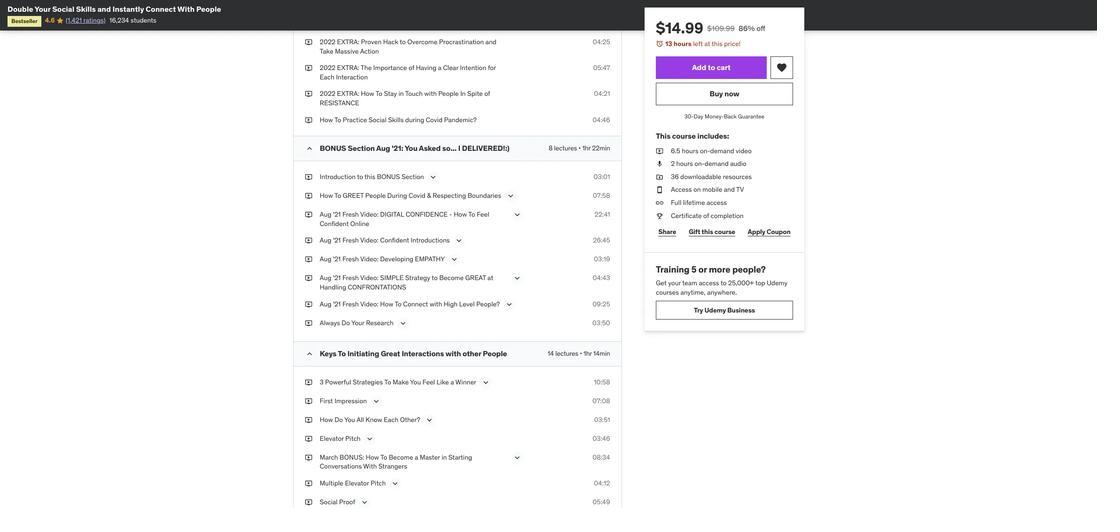 Task type: describe. For each thing, give the bounding box(es) containing it.
to inside 2022 extra: proven hack to overcome procrastination and take massive action
[[400, 38, 406, 46]]

86%
[[739, 24, 755, 33]]

procrastination
[[439, 38, 484, 46]]

how do you all know each other?
[[320, 415, 420, 424]]

stay
[[384, 90, 397, 98]]

know
[[366, 415, 382, 424]]

all
[[357, 415, 364, 424]]

demand for audio
[[705, 159, 729, 168]]

become inside aug '21 fresh video: simple strategy to become great at handling confrontations
[[440, 274, 464, 282]]

show lecture description image for first impression
[[372, 397, 381, 406]]

2 vertical spatial this
[[702, 227, 713, 236]]

how to practice social skills during covid pandemic?
[[320, 115, 477, 124]]

0 horizontal spatial udemy
[[705, 306, 726, 314]]

asked
[[419, 143, 441, 153]]

first impression
[[320, 397, 367, 405]]

03:19
[[594, 255, 611, 263]]

'21 for aug '21 fresh video: developing empathy
[[333, 255, 341, 263]]

small image
[[305, 349, 314, 359]]

introductions
[[411, 236, 450, 245]]

6.5 hours on-demand video
[[671, 146, 752, 155]]

how to greet people during covid & respecting boundaries
[[320, 191, 502, 200]]

a inside march bonus: how to become a master in starting conversations with strangers
[[415, 453, 419, 462]]

instantly
[[113, 4, 144, 14]]

13
[[666, 39, 672, 48]]

0 horizontal spatial with
[[178, 4, 195, 14]]

show lecture description image for aug '21 fresh video: confident introductions
[[455, 236, 464, 246]]

guarantee
[[738, 113, 765, 120]]

2 vertical spatial and
[[724, 185, 735, 194]]

share button
[[656, 222, 679, 241]]

1 horizontal spatial skills
[[388, 115, 404, 124]]

'21 for aug '21 fresh video: how to connect with high level people?
[[333, 300, 341, 308]]

to left greet
[[335, 191, 341, 200]]

25,000+
[[728, 279, 754, 287]]

certificate of completion
[[671, 211, 744, 220]]

pandemic?
[[444, 115, 477, 124]]

2022 for 2022 extra: proven hack to overcome procrastination and take massive action
[[320, 38, 336, 46]]

demand for video
[[710, 146, 734, 155]]

team
[[683, 279, 698, 287]]

0 vertical spatial this
[[712, 39, 723, 48]]

keys to initiating great interactions with other people
[[320, 349, 507, 358]]

do for you
[[335, 415, 343, 424]]

spite
[[468, 90, 483, 98]]

to right "keys"
[[338, 349, 346, 358]]

30-
[[685, 113, 694, 120]]

access inside training 5 or more people? get your team access to 25,000+ top udemy courses anytime, anywhere.
[[699, 279, 719, 287]]

of inside 2022 extra: the importance of having a clear intention for each interaction
[[409, 64, 415, 72]]

anywhere.
[[707, 288, 737, 296]]

on- for 6.5
[[700, 146, 710, 155]]

price!
[[724, 39, 741, 48]]

impression
[[335, 397, 367, 405]]

2022 for 2022 extra: how to stay in touch with people in spite of resistance
[[320, 90, 336, 98]]

fresh for simple
[[343, 274, 359, 282]]

high
[[444, 300, 458, 308]]

show lecture description image for aug '21 fresh video: developing empathy
[[450, 255, 459, 264]]

2 horizontal spatial social
[[369, 115, 387, 124]]

1 horizontal spatial covid
[[426, 115, 443, 124]]

-
[[450, 210, 452, 219]]

more
[[709, 264, 731, 275]]

1 vertical spatial bonus
[[377, 173, 400, 181]]

how inside march bonus: how to become a master in starting conversations with strangers
[[366, 453, 379, 462]]

05:49
[[593, 498, 611, 506]]

1 vertical spatial you
[[410, 378, 421, 386]]

to inside the aug '21 fresh video: digital confidence - how to feel confident online
[[469, 210, 475, 219]]

1 vertical spatial pitch
[[371, 479, 386, 487]]

5
[[692, 264, 697, 275]]

2022 extra: proven hack to overcome procrastination and take massive action
[[320, 38, 497, 55]]

1 horizontal spatial each
[[384, 415, 399, 424]]

1 horizontal spatial at
[[705, 39, 711, 48]]

strategy
[[405, 274, 431, 282]]

aug for aug '21 fresh video: developing empathy
[[320, 255, 332, 263]]

off
[[757, 24, 766, 33]]

alarm image
[[656, 40, 664, 47]]

audio
[[731, 159, 747, 168]]

04:46
[[593, 115, 611, 124]]

to down "resistance"
[[335, 115, 341, 124]]

0 vertical spatial elevator
[[320, 434, 344, 443]]

hours for 2
[[677, 159, 693, 168]]

aug '21 fresh video: confident introductions
[[320, 236, 450, 245]]

0 vertical spatial access
[[707, 198, 727, 207]]

0 vertical spatial you
[[405, 143, 418, 153]]

08:34
[[593, 453, 611, 462]]

try
[[694, 306, 703, 314]]

confident inside the aug '21 fresh video: digital confidence - how to feel confident online
[[320, 219, 349, 228]]

empathy
[[415, 255, 445, 263]]

aug '21 fresh video: developing empathy
[[320, 255, 445, 263]]

interaction
[[336, 73, 368, 81]]

4.6
[[45, 16, 55, 25]]

take
[[320, 47, 334, 55]]

36
[[671, 172, 679, 181]]

access on mobile and tv
[[671, 185, 744, 194]]

hours for 6.5
[[682, 146, 699, 155]]

udemy inside training 5 or more people? get your team access to 25,000+ top udemy courses anytime, anywhere.
[[767, 279, 788, 287]]

0 vertical spatial pitch
[[346, 434, 361, 443]]

intention
[[460, 64, 487, 72]]

for
[[488, 64, 496, 72]]

fresh for how
[[343, 300, 359, 308]]

$14.99 $109.99 86% off
[[656, 18, 766, 38]]

fresh for confident
[[343, 236, 359, 245]]

show lecture description image for always do your research
[[399, 319, 408, 328]]

to up greet
[[357, 173, 363, 181]]

1 vertical spatial covid
[[409, 191, 426, 200]]

level
[[460, 300, 475, 308]]

to inside march bonus: how to become a master in starting conversations with strangers
[[381, 453, 387, 462]]

2 vertical spatial with
[[446, 349, 461, 358]]

8
[[549, 144, 553, 152]]

this course includes:
[[656, 131, 729, 141]]

0 horizontal spatial feel
[[423, 378, 435, 386]]

to inside training 5 or more people? get your team access to 25,000+ top udemy courses anytime, anywhere.
[[721, 279, 727, 287]]

confidence
[[406, 210, 448, 219]]

online
[[351, 219, 370, 228]]

aug for aug '21 fresh video: digital confidence - how to feel confident online
[[320, 210, 332, 219]]

14 lectures • 1hr 14min
[[548, 349, 611, 358]]

fresh for developing
[[343, 255, 359, 263]]

'21 for aug '21 fresh video: digital confidence - how to feel confident online
[[333, 210, 341, 219]]

to left make
[[385, 378, 391, 386]]

with inside march bonus: how to become a master in starting conversations with strangers
[[363, 462, 377, 471]]

to down aug '21 fresh video: simple strategy to become great at handling confrontations
[[395, 300, 402, 308]]

greet
[[343, 191, 364, 200]]

lectures for bonus section aug '21: you asked so... i delivered!:)
[[554, 144, 577, 152]]

• for keys to initiating great interactions with other people
[[580, 349, 583, 358]]

keys
[[320, 349, 337, 358]]

connect for with
[[146, 4, 176, 14]]

2022 extra: the importance of having a clear intention for each interaction
[[320, 64, 496, 81]]

1 horizontal spatial section
[[402, 173, 424, 181]]

delivered!:)
[[462, 143, 510, 153]]

handling
[[320, 283, 346, 291]]

proof
[[339, 498, 355, 506]]

confrontations
[[348, 283, 406, 291]]

show lecture description image for march bonus: how to become a master in starting conversations with strangers
[[513, 453, 522, 462]]

how down "resistance"
[[320, 115, 333, 124]]

in inside "2022 extra: how to stay in touch with people in spite of resistance"
[[399, 90, 404, 98]]

always do your research
[[320, 319, 394, 327]]

people?
[[477, 300, 500, 308]]

0 vertical spatial section
[[348, 143, 375, 153]]

and inside 2022 extra: proven hack to overcome procrastination and take massive action
[[486, 38, 497, 46]]

make
[[393, 378, 409, 386]]

aug '21 fresh video: how to connect with high level people?
[[320, 300, 500, 308]]

extra: for proven
[[337, 38, 360, 46]]

a inside 2022 extra: the importance of having a clear intention for each interaction
[[438, 64, 442, 72]]

people?
[[733, 264, 766, 275]]

show lecture description image for 3 powerful strategies to make you feel like a winner
[[481, 378, 491, 387]]

includes:
[[698, 131, 729, 141]]

2022 for 2022 extra: the importance of having a clear intention for each interaction
[[320, 64, 336, 72]]

show lecture description image for introduction to this bonus section
[[429, 173, 438, 182]]

top
[[756, 279, 766, 287]]

14
[[548, 349, 554, 358]]

10:58
[[594, 378, 611, 386]]

in inside march bonus: how to become a master in starting conversations with strangers
[[442, 453, 447, 462]]

video: for developing
[[361, 255, 379, 263]]

07:58
[[593, 191, 611, 200]]

how down introduction
[[320, 191, 333, 200]]

14min
[[594, 349, 611, 358]]

fresh for digital
[[343, 210, 359, 219]]

like
[[437, 378, 449, 386]]

starting
[[449, 453, 473, 462]]

apply coupon
[[748, 227, 791, 236]]

your
[[668, 279, 681, 287]]

do for your
[[342, 319, 350, 327]]

show lecture description image for elevator pitch
[[366, 434, 375, 444]]

'21 for aug '21 fresh video: simple strategy to become great at handling confrontations
[[333, 274, 341, 282]]

1 vertical spatial this
[[365, 173, 376, 181]]

always
[[320, 319, 340, 327]]



Task type: vqa. For each thing, say whether or not it's contained in the screenshot.
Choose
no



Task type: locate. For each thing, give the bounding box(es) containing it.
2 vertical spatial social
[[320, 498, 338, 506]]

0 vertical spatial connect
[[146, 4, 176, 14]]

feel down boundaries
[[477, 210, 490, 219]]

extra: up massive
[[337, 38, 360, 46]]

show lecture description image up &
[[429, 173, 438, 182]]

section
[[348, 143, 375, 153], [402, 173, 424, 181]]

1 horizontal spatial pitch
[[371, 479, 386, 487]]

0 horizontal spatial bonus
[[320, 143, 346, 153]]

hours right 13
[[674, 39, 692, 48]]

07:08
[[593, 397, 611, 405]]

with left "other"
[[446, 349, 461, 358]]

a left clear
[[438, 64, 442, 72]]

0 vertical spatial skills
[[76, 4, 96, 14]]

show lecture description image right other?
[[425, 415, 435, 425]]

show lecture description image down strangers
[[391, 479, 400, 488]]

3 fresh from the top
[[343, 255, 359, 263]]

do right always
[[342, 319, 350, 327]]

1 horizontal spatial a
[[438, 64, 442, 72]]

0 horizontal spatial connect
[[146, 4, 176, 14]]

show lecture description image
[[506, 191, 516, 201], [513, 210, 522, 220], [455, 236, 464, 246], [450, 255, 459, 264], [513, 274, 522, 283], [505, 300, 514, 309], [399, 319, 408, 328], [372, 397, 381, 406], [366, 434, 375, 444], [513, 453, 522, 462], [360, 498, 370, 507]]

in right the master
[[442, 453, 447, 462]]

1 vertical spatial extra:
[[337, 64, 360, 72]]

0 vertical spatial a
[[438, 64, 442, 72]]

confident left online
[[320, 219, 349, 228]]

2022 up the take
[[320, 38, 336, 46]]

1 vertical spatial lectures
[[556, 349, 579, 358]]

or
[[699, 264, 707, 275]]

money-
[[705, 113, 724, 120]]

at right the great
[[488, 274, 494, 282]]

to left stay
[[376, 90, 383, 98]]

2 horizontal spatial and
[[724, 185, 735, 194]]

small image
[[305, 144, 314, 153]]

bonus right small icon at the left top of the page
[[320, 143, 346, 153]]

winner
[[456, 378, 477, 386]]

aug inside the aug '21 fresh video: digital confidence - how to feel confident online
[[320, 210, 332, 219]]

16,234
[[109, 16, 129, 25]]

anytime,
[[681, 288, 706, 296]]

you
[[405, 143, 418, 153], [410, 378, 421, 386], [345, 415, 355, 424]]

boundaries
[[468, 191, 502, 200]]

access
[[671, 185, 692, 194]]

extra: up interaction
[[337, 64, 360, 72]]

extra: inside "2022 extra: how to stay in touch with people in spite of resistance"
[[337, 90, 360, 98]]

0 vertical spatial 1hr
[[583, 144, 591, 152]]

become left the great
[[440, 274, 464, 282]]

0 horizontal spatial of
[[409, 64, 415, 72]]

1 vertical spatial and
[[486, 38, 497, 46]]

5 '21 from the top
[[333, 300, 341, 308]]

video: up online
[[361, 210, 379, 219]]

add to cart button
[[656, 56, 767, 79]]

training
[[656, 264, 690, 275]]

social
[[52, 4, 74, 14], [369, 115, 387, 124], [320, 498, 338, 506]]

0 vertical spatial social
[[52, 4, 74, 14]]

try udemy business link
[[656, 301, 793, 320]]

feel inside the aug '21 fresh video: digital confidence - how to feel confident online
[[477, 210, 490, 219]]

1 vertical spatial hours
[[682, 146, 699, 155]]

extra: for the
[[337, 64, 360, 72]]

connect up students
[[146, 4, 176, 14]]

'21 inside aug '21 fresh video: simple strategy to become great at handling confrontations
[[333, 274, 341, 282]]

0 horizontal spatial course
[[672, 131, 696, 141]]

wishlist image
[[776, 62, 788, 73]]

1 vertical spatial 2022
[[320, 64, 336, 72]]

of down full lifetime access
[[704, 211, 709, 220]]

1 vertical spatial •
[[580, 349, 583, 358]]

bonus section aug '21: you asked so... i delivered!:)
[[320, 143, 510, 153]]

1 horizontal spatial and
[[486, 38, 497, 46]]

buy now button
[[656, 83, 793, 105]]

of right spite at the left of the page
[[485, 90, 490, 98]]

your left research
[[352, 319, 365, 327]]

show lecture description image for how do you all know each other?
[[425, 415, 435, 425]]

03:51
[[595, 415, 611, 424]]

a
[[438, 64, 442, 72], [451, 378, 454, 386], [415, 453, 419, 462]]

0 vertical spatial do
[[342, 319, 350, 327]]

show lecture description image right winner
[[481, 378, 491, 387]]

fresh inside the aug '21 fresh video: digital confidence - how to feel confident online
[[343, 210, 359, 219]]

hours right 6.5
[[682, 146, 699, 155]]

0 vertical spatial feel
[[477, 210, 490, 219]]

1 horizontal spatial become
[[440, 274, 464, 282]]

and up for
[[486, 38, 497, 46]]

in
[[461, 90, 466, 98]]

2022 down the take
[[320, 64, 336, 72]]

feel left like
[[423, 378, 435, 386]]

1 horizontal spatial udemy
[[767, 279, 788, 287]]

xsmall image
[[305, 64, 312, 73], [656, 146, 664, 156], [656, 159, 664, 169], [305, 173, 312, 182], [305, 191, 312, 201], [656, 198, 664, 208], [305, 210, 312, 219], [305, 319, 312, 328], [305, 397, 312, 406], [305, 415, 312, 425], [305, 434, 312, 443]]

1 vertical spatial of
[[485, 90, 490, 98]]

pitch down strangers
[[371, 479, 386, 487]]

video: for digital
[[361, 210, 379, 219]]

add
[[692, 63, 707, 72]]

1 vertical spatial with
[[430, 300, 442, 308]]

0 vertical spatial lectures
[[554, 144, 577, 152]]

at
[[705, 39, 711, 48], [488, 274, 494, 282]]

$109.99
[[707, 24, 735, 33]]

extra: inside 2022 extra: the importance of having a clear intention for each interaction
[[337, 64, 360, 72]]

march bonus: how to become a master in starting conversations with strangers
[[320, 453, 473, 471]]

2 video: from the top
[[361, 236, 379, 245]]

on- for 2
[[695, 159, 705, 168]]

1 vertical spatial a
[[451, 378, 454, 386]]

4 fresh from the top
[[343, 274, 359, 282]]

to inside button
[[708, 63, 715, 72]]

2 2022 from the top
[[320, 64, 336, 72]]

1hr for keys to initiating great interactions with other people
[[584, 349, 592, 358]]

1 horizontal spatial bonus
[[377, 173, 400, 181]]

0 vertical spatial hours
[[674, 39, 692, 48]]

access down or
[[699, 279, 719, 287]]

gift
[[689, 227, 701, 236]]

1hr for bonus section aug '21: you asked so... i delivered!:)
[[583, 144, 591, 152]]

1 horizontal spatial of
[[485, 90, 490, 98]]

0 vertical spatial •
[[579, 144, 581, 152]]

0 horizontal spatial at
[[488, 274, 494, 282]]

now
[[725, 89, 740, 98]]

covid
[[426, 115, 443, 124], [409, 191, 426, 200]]

section down practice
[[348, 143, 375, 153]]

video
[[736, 146, 752, 155]]

to inside aug '21 fresh video: simple strategy to become great at handling confrontations
[[432, 274, 438, 282]]

1 vertical spatial access
[[699, 279, 719, 287]]

interactions
[[402, 349, 444, 358]]

'21 for aug '21 fresh video: confident introductions
[[333, 236, 341, 245]]

2 vertical spatial you
[[345, 415, 355, 424]]

how
[[361, 90, 374, 98], [320, 115, 333, 124], [320, 191, 333, 200], [454, 210, 467, 219], [380, 300, 394, 308], [320, 415, 333, 424], [366, 453, 379, 462]]

3 video: from the top
[[361, 255, 379, 263]]

during
[[388, 191, 407, 200]]

confident up developing
[[380, 236, 409, 245]]

1 vertical spatial connect
[[403, 300, 428, 308]]

bonus up during
[[377, 173, 400, 181]]

full
[[671, 198, 682, 207]]

aug inside aug '21 fresh video: simple strategy to become great at handling confrontations
[[320, 274, 332, 282]]

elevator up proof
[[345, 479, 369, 487]]

1hr left 22min
[[583, 144, 591, 152]]

2022 inside 2022 extra: proven hack to overcome procrastination and take massive action
[[320, 38, 336, 46]]

1 vertical spatial with
[[363, 462, 377, 471]]

03:46
[[593, 434, 611, 443]]

2 '21 from the top
[[333, 236, 341, 245]]

clear
[[443, 64, 459, 72]]

1 horizontal spatial connect
[[403, 300, 428, 308]]

0 vertical spatial your
[[35, 4, 51, 14]]

2 extra: from the top
[[337, 64, 360, 72]]

covid right during
[[426, 115, 443, 124]]

1 vertical spatial at
[[488, 274, 494, 282]]

aug
[[376, 143, 390, 153], [320, 210, 332, 219], [320, 236, 332, 245], [320, 255, 332, 263], [320, 274, 332, 282], [320, 300, 332, 308]]

3 '21 from the top
[[333, 255, 341, 263]]

on- up 2 hours on-demand audio
[[700, 146, 710, 155]]

lectures for keys to initiating great interactions with other people
[[556, 349, 579, 358]]

you left the all
[[345, 415, 355, 424]]

your up 4.6 at top
[[35, 4, 51, 14]]

strangers
[[379, 462, 408, 471]]

0 horizontal spatial each
[[320, 73, 335, 81]]

video:
[[361, 210, 379, 219], [361, 236, 379, 245], [361, 255, 379, 263], [361, 274, 379, 282], [361, 300, 379, 308]]

2022 inside 2022 extra: the importance of having a clear intention for each interaction
[[320, 64, 336, 72]]

04:12
[[594, 479, 611, 487]]

udemy right top
[[767, 279, 788, 287]]

of inside "2022 extra: how to stay in touch with people in spite of resistance"
[[485, 90, 490, 98]]

36 downloadable resources
[[671, 172, 752, 181]]

lifetime
[[683, 198, 705, 207]]

'21:
[[392, 143, 404, 153]]

on- up downloadable
[[695, 159, 705, 168]]

show lecture description image for aug '21 fresh video: simple strategy to become great at handling confrontations
[[513, 274, 522, 283]]

video: up the confrontations
[[361, 274, 379, 282]]

social up '(1,421'
[[52, 4, 74, 14]]

hours right 2
[[677, 159, 693, 168]]

aug for aug '21 fresh video: simple strategy to become great at handling confrontations
[[320, 274, 332, 282]]

how right - at the left top
[[454, 210, 467, 219]]

30-day money-back guarantee
[[685, 113, 765, 120]]

03:50
[[593, 319, 611, 327]]

• for bonus section aug '21: you asked so... i delivered!:)
[[579, 144, 581, 152]]

aug for aug '21 fresh video: confident introductions
[[320, 236, 332, 245]]

2
[[671, 159, 675, 168]]

1 fresh from the top
[[343, 210, 359, 219]]

left
[[693, 39, 703, 48]]

1 horizontal spatial in
[[442, 453, 447, 462]]

04:43
[[593, 274, 611, 282]]

lectures right 8
[[554, 144, 577, 152]]

0 vertical spatial with
[[425, 90, 437, 98]]

0 vertical spatial 2022
[[320, 38, 336, 46]]

demand down includes:
[[710, 146, 734, 155]]

and left tv
[[724, 185, 735, 194]]

0 horizontal spatial and
[[98, 4, 111, 14]]

1 vertical spatial feel
[[423, 378, 435, 386]]

1hr left 14min
[[584, 349, 592, 358]]

1 '21 from the top
[[333, 210, 341, 219]]

video: down online
[[361, 236, 379, 245]]

multiple elevator pitch
[[320, 479, 386, 487]]

show lecture description image for how to greet people during covid & respecting boundaries
[[506, 191, 516, 201]]

each right the know
[[384, 415, 399, 424]]

• left 14min
[[580, 349, 583, 358]]

you right make
[[410, 378, 421, 386]]

0 vertical spatial course
[[672, 131, 696, 141]]

and up ratings)
[[98, 4, 111, 14]]

become up strangers
[[389, 453, 413, 462]]

course down completion
[[715, 227, 736, 236]]

with for touch
[[425, 90, 437, 98]]

in right stay
[[399, 90, 404, 98]]

03:01
[[594, 173, 611, 181]]

overcome
[[408, 38, 438, 46]]

mobile
[[703, 185, 723, 194]]

video: inside the aug '21 fresh video: digital confidence - how to feel confident online
[[361, 210, 379, 219]]

connect down aug '21 fresh video: simple strategy to become great at handling confrontations
[[403, 300, 428, 308]]

other?
[[400, 415, 420, 424]]

people inside "2022 extra: how to stay in touch with people in spite of resistance"
[[439, 90, 459, 98]]

how inside "2022 extra: how to stay in touch with people in spite of resistance"
[[361, 90, 374, 98]]

elevator
[[320, 434, 344, 443], [345, 479, 369, 487]]

to right - at the left top
[[469, 210, 475, 219]]

show lecture description image for multiple elevator pitch
[[391, 479, 400, 488]]

demand up 36 downloadable resources
[[705, 159, 729, 168]]

connect for with
[[403, 300, 428, 308]]

completion
[[711, 211, 744, 220]]

1 vertical spatial course
[[715, 227, 736, 236]]

1 video: from the top
[[361, 210, 379, 219]]

1 vertical spatial do
[[335, 415, 343, 424]]

0 horizontal spatial pitch
[[346, 434, 361, 443]]

0 vertical spatial in
[[399, 90, 404, 98]]

how down the confrontations
[[380, 300, 394, 308]]

with left high
[[430, 300, 442, 308]]

first
[[320, 397, 333, 405]]

multiple
[[320, 479, 344, 487]]

1 vertical spatial on-
[[695, 159, 705, 168]]

social right practice
[[369, 115, 387, 124]]

2 horizontal spatial a
[[451, 378, 454, 386]]

4 '21 from the top
[[333, 274, 341, 282]]

1 vertical spatial in
[[442, 453, 447, 462]]

2 horizontal spatial of
[[704, 211, 709, 220]]

16,234 students
[[109, 16, 157, 25]]

hack
[[383, 38, 399, 46]]

become inside march bonus: how to become a master in starting conversations with strangers
[[389, 453, 413, 462]]

$14.99
[[656, 18, 704, 38]]

4 video: from the top
[[361, 274, 379, 282]]

video: down the confrontations
[[361, 300, 379, 308]]

2022 inside "2022 extra: how to stay in touch with people in spite of resistance"
[[320, 90, 336, 98]]

to up "anywhere."
[[721, 279, 727, 287]]

1 vertical spatial skills
[[388, 115, 404, 124]]

'21 inside the aug '21 fresh video: digital confidence - how to feel confident online
[[333, 210, 341, 219]]

0 horizontal spatial covid
[[409, 191, 426, 200]]

social left proof
[[320, 498, 338, 506]]

1 horizontal spatial your
[[352, 319, 365, 327]]

downloadable
[[681, 172, 722, 181]]

share
[[659, 227, 676, 236]]

march
[[320, 453, 338, 462]]

business
[[728, 306, 755, 314]]

introduction to this bonus section
[[320, 173, 424, 181]]

1 extra: from the top
[[337, 38, 360, 46]]

video: for how
[[361, 300, 379, 308]]

1 horizontal spatial confident
[[380, 236, 409, 245]]

lectures
[[554, 144, 577, 152], [556, 349, 579, 358]]

show lecture description image for social proof
[[360, 498, 370, 507]]

0 vertical spatial become
[[440, 274, 464, 282]]

of left having
[[409, 64, 415, 72]]

resistance
[[320, 99, 360, 107]]

do up elevator pitch
[[335, 415, 343, 424]]

access down mobile at right top
[[707, 198, 727, 207]]

video: inside aug '21 fresh video: simple strategy to become great at handling confrontations
[[361, 274, 379, 282]]

1 vertical spatial become
[[389, 453, 413, 462]]

0 vertical spatial udemy
[[767, 279, 788, 287]]

extra: up "resistance"
[[337, 90, 360, 98]]

0 vertical spatial with
[[178, 4, 195, 14]]

with for connect
[[430, 300, 442, 308]]

skills left during
[[388, 115, 404, 124]]

2022 up "resistance"
[[320, 90, 336, 98]]

to right strategy
[[432, 274, 438, 282]]

section up how to greet people during covid & respecting boundaries
[[402, 173, 424, 181]]

skills up (1,421 ratings)
[[76, 4, 96, 14]]

a right like
[[451, 378, 454, 386]]

1 vertical spatial your
[[352, 319, 365, 327]]

22:41
[[595, 210, 611, 219]]

to left 'cart'
[[708, 63, 715, 72]]

04:21
[[594, 90, 611, 98]]

05:47
[[594, 64, 611, 72]]

3 extra: from the top
[[337, 90, 360, 98]]

a left the master
[[415, 453, 419, 462]]

you right '21:
[[405, 143, 418, 153]]

course up 6.5
[[672, 131, 696, 141]]

1 vertical spatial confident
[[380, 236, 409, 245]]

0 horizontal spatial a
[[415, 453, 419, 462]]

0 vertical spatial of
[[409, 64, 415, 72]]

double
[[8, 4, 33, 14]]

2 vertical spatial a
[[415, 453, 419, 462]]

0 horizontal spatial your
[[35, 4, 51, 14]]

1 2022 from the top
[[320, 38, 336, 46]]

at inside aug '21 fresh video: simple strategy to become great at handling confrontations
[[488, 274, 494, 282]]

access
[[707, 198, 727, 207], [699, 279, 719, 287]]

each inside 2022 extra: the importance of having a clear intention for each interaction
[[320, 73, 335, 81]]

3
[[320, 378, 324, 386]]

video: for simple
[[361, 274, 379, 282]]

show lecture description image for aug '21 fresh video: digital confidence - how to feel confident online
[[513, 210, 522, 220]]

udemy right try
[[705, 306, 726, 314]]

how right bonus:
[[366, 453, 379, 462]]

(1,421 ratings)
[[66, 16, 106, 25]]

fresh inside aug '21 fresh video: simple strategy to become great at handling confrontations
[[343, 274, 359, 282]]

1 horizontal spatial social
[[320, 498, 338, 506]]

at right left
[[705, 39, 711, 48]]

22min
[[592, 144, 611, 152]]

0 vertical spatial and
[[98, 4, 111, 14]]

0 vertical spatial on-
[[700, 146, 710, 155]]

this right introduction
[[365, 173, 376, 181]]

video: down aug '21 fresh video: confident introductions
[[361, 255, 379, 263]]

how left stay
[[361, 90, 374, 98]]

show lecture description image for aug '21 fresh video: how to connect with high level people?
[[505, 300, 514, 309]]

extra: for how
[[337, 90, 360, 98]]

how down first
[[320, 415, 333, 424]]

double your social skills and instantly connect with people
[[8, 4, 221, 14]]

show lecture description image
[[429, 173, 438, 182], [481, 378, 491, 387], [425, 415, 435, 425], [391, 479, 400, 488]]

having
[[416, 64, 437, 72]]

5 video: from the top
[[361, 300, 379, 308]]

each left interaction
[[320, 73, 335, 81]]

extra: inside 2022 extra: proven hack to overcome procrastination and take massive action
[[337, 38, 360, 46]]

this right gift at top
[[702, 227, 713, 236]]

lectures right 14
[[556, 349, 579, 358]]

to inside "2022 extra: how to stay in touch with people in spite of resistance"
[[376, 90, 383, 98]]

1 vertical spatial elevator
[[345, 479, 369, 487]]

1 vertical spatial demand
[[705, 159, 729, 168]]

5 fresh from the top
[[343, 300, 359, 308]]

video: for confident
[[361, 236, 379, 245]]

your
[[35, 4, 51, 14], [352, 319, 365, 327]]

pitch up bonus:
[[346, 434, 361, 443]]

3 2022 from the top
[[320, 90, 336, 98]]

1 vertical spatial section
[[402, 173, 424, 181]]

with inside "2022 extra: how to stay in touch with people in spite of resistance"
[[425, 90, 437, 98]]

1 horizontal spatial with
[[363, 462, 377, 471]]

aug for aug '21 fresh video: how to connect with high level people?
[[320, 300, 332, 308]]

get
[[656, 279, 667, 287]]

to right the hack
[[400, 38, 406, 46]]

with right touch
[[425, 90, 437, 98]]

2 vertical spatial extra:
[[337, 90, 360, 98]]

0 vertical spatial bonus
[[320, 143, 346, 153]]

master
[[420, 453, 440, 462]]

to up strangers
[[381, 453, 387, 462]]

0 horizontal spatial skills
[[76, 4, 96, 14]]

8 lectures • 1hr 22min
[[549, 144, 611, 152]]

coupon
[[767, 227, 791, 236]]

covid left &
[[409, 191, 426, 200]]

course inside the gift this course link
[[715, 227, 736, 236]]

xsmall image
[[305, 38, 312, 47], [305, 90, 312, 99], [305, 115, 312, 125], [656, 172, 664, 182], [656, 185, 664, 195], [656, 211, 664, 221], [305, 236, 312, 245], [305, 255, 312, 264], [305, 274, 312, 283], [305, 300, 312, 309], [305, 378, 312, 387], [305, 453, 312, 462], [305, 479, 312, 488], [305, 498, 312, 507]]

each
[[320, 73, 335, 81], [384, 415, 399, 424]]

great
[[466, 274, 486, 282]]

social proof
[[320, 498, 355, 506]]

2 fresh from the top
[[343, 236, 359, 245]]

how inside the aug '21 fresh video: digital confidence - how to feel confident online
[[454, 210, 467, 219]]

hours for 13
[[674, 39, 692, 48]]

0 horizontal spatial section
[[348, 143, 375, 153]]

0 vertical spatial covid
[[426, 115, 443, 124]]

elevator pitch
[[320, 434, 361, 443]]

students
[[131, 16, 157, 25]]



